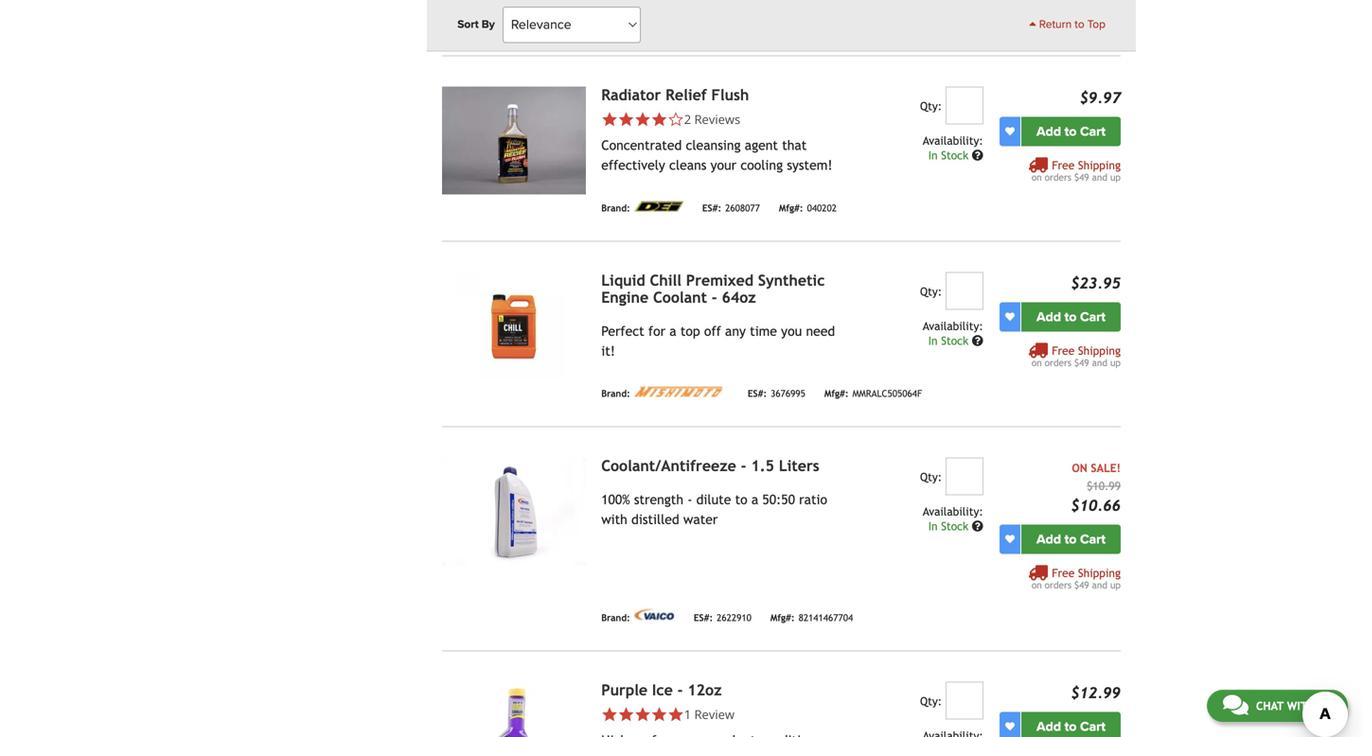 Task type: vqa. For each thing, say whether or not it's contained in the screenshot.
Free corresponding to $9.97
yes



Task type: describe. For each thing, give the bounding box(es) containing it.
cleans
[[670, 157, 707, 173]]

$49 for $9.97
[[1075, 172, 1090, 183]]

2608077
[[726, 203, 760, 214]]

3 $49 from the top
[[1075, 580, 1090, 591]]

3 add to cart from the top
[[1037, 532, 1106, 548]]

distilled
[[632, 512, 680, 527]]

es#: for synthetic
[[748, 388, 767, 399]]

sort by
[[458, 18, 495, 31]]

purple ice - 12oz
[[602, 682, 722, 699]]

1 1 review link from the left
[[602, 706, 846, 723]]

1.5
[[751, 457, 775, 475]]

question circle image for on sale!
[[972, 521, 984, 532]]

agent
[[745, 138, 778, 153]]

mfg#: mmralc505064f
[[825, 388, 923, 399]]

1 2 reviews link from the left
[[602, 111, 846, 128]]

50:50
[[763, 492, 795, 507]]

liters
[[779, 457, 820, 475]]

2 add to wish list image from the top
[[1006, 535, 1015, 544]]

$12.99
[[1071, 684, 1121, 702]]

3 on from the top
[[1032, 580, 1042, 591]]

premixed
[[686, 272, 754, 289]]

ice
[[652, 682, 673, 699]]

concentrated cleansing agent that effectively cleans your cooling system!
[[602, 138, 833, 173]]

$9.97
[[1080, 89, 1121, 106]]

040202
[[807, 203, 837, 214]]

time
[[750, 324, 777, 339]]

2 2 reviews link from the left
[[684, 111, 741, 128]]

- inside liquid chill premixed synthetic engine coolant - 64oz
[[712, 289, 718, 306]]

es#: for liters
[[694, 613, 713, 624]]

return to top link
[[1030, 16, 1106, 33]]

- left 1.5
[[741, 457, 747, 475]]

mfg#: for synthetic
[[825, 388, 849, 399]]

liquid chill premixed synthetic engine coolant - 64oz link
[[602, 272, 825, 306]]

dei - corporate logo image
[[634, 201, 684, 211]]

coolant/antifreeze - 1.5 liters
[[602, 457, 820, 475]]

up for $9.97
[[1111, 172, 1121, 183]]

1 stock from the top
[[942, 148, 969, 162]]

1 review
[[684, 706, 735, 723]]

star image down radiator
[[602, 111, 618, 128]]

dilute
[[697, 492, 731, 507]]

add for $23.95
[[1037, 309, 1062, 325]]

for
[[649, 324, 666, 339]]

vaico - corporate logo image
[[634, 609, 675, 621]]

reviews
[[695, 111, 741, 128]]

shipping for $9.97
[[1079, 158, 1121, 172]]

on for $23.95
[[1032, 357, 1042, 368]]

on
[[1072, 461, 1088, 475]]

64oz
[[722, 289, 756, 306]]

$10.66
[[1071, 497, 1121, 514]]

that
[[782, 138, 807, 153]]

2
[[684, 111, 691, 128]]

up for $23.95
[[1111, 357, 1121, 368]]

availability: for $23.95
[[923, 319, 984, 333]]

star image down purple
[[602, 707, 618, 723]]

concentrated
[[602, 138, 682, 153]]

add to cart for $12.99
[[1037, 719, 1106, 735]]

liquid chill premixed synthetic engine coolant - 64oz
[[602, 272, 825, 306]]

need
[[806, 324, 835, 339]]

a inside 100% strength - dilute to a 50:50 ratio with distilled water
[[752, 492, 759, 507]]

strength
[[634, 492, 684, 507]]

water
[[684, 512, 718, 527]]

es#2793046 - 01600 - purple ice - 12oz - high performance coolant conditioner - royal purple - audi bmw volkswagen mercedes benz mini porsche image
[[442, 682, 586, 738]]

100%
[[602, 492, 630, 507]]

es#2622910 - 82141467704 - coolant/antifreeze - 1.5 liters  - 100% strength - dilute to a 50:50 ratio with distilled water - vaico - bmw image
[[442, 458, 586, 566]]

1 in from the top
[[929, 148, 938, 162]]

it!
[[602, 344, 615, 359]]

stock for $23.95
[[942, 334, 969, 347]]

top
[[1088, 18, 1106, 31]]

review
[[695, 706, 735, 723]]

in for synthetic
[[929, 334, 938, 347]]

3 free shipping on orders $49 and up from the top
[[1032, 567, 1121, 591]]

to inside 100% strength - dilute to a 50:50 ratio with distilled water
[[735, 492, 748, 507]]

to for add to wish list image
[[1065, 309, 1077, 325]]

in stock for on sale!
[[929, 520, 972, 533]]

to for second add to wish list icon
[[1065, 532, 1077, 548]]

3 up from the top
[[1111, 580, 1121, 591]]

$23.95
[[1071, 274, 1121, 292]]

3 free from the top
[[1052, 567, 1075, 580]]

3 shipping from the top
[[1079, 567, 1121, 580]]

qty: for coolant/antifreeze - 1.5 liters
[[920, 470, 942, 484]]

add for $9.97
[[1037, 123, 1062, 139]]

flush
[[712, 86, 749, 103]]

add to cart button for $12.99
[[1022, 712, 1121, 738]]

shipping for $23.95
[[1079, 344, 1121, 357]]

chat
[[1257, 700, 1284, 713]]

perfect
[[602, 324, 645, 339]]

off
[[705, 324, 721, 339]]

2 1 review link from the left
[[684, 706, 735, 723]]

- inside 100% strength - dilute to a 50:50 ratio with distilled water
[[688, 492, 693, 507]]

mmralc505064f
[[853, 388, 923, 399]]

3 orders from the top
[[1045, 580, 1072, 591]]

caret up image
[[1030, 18, 1037, 29]]

stock for on sale!
[[942, 520, 969, 533]]

cleansing
[[686, 138, 741, 153]]

free for $23.95
[[1052, 344, 1075, 357]]

purple ice - 12oz link
[[602, 682, 722, 699]]

in for liters
[[929, 520, 938, 533]]

mishimoto - corporate logo image
[[634, 387, 729, 397]]

add for $12.99
[[1037, 719, 1062, 735]]

perfect for a top off any time you need it!
[[602, 324, 835, 359]]

liquid
[[602, 272, 646, 289]]

return to top
[[1037, 18, 1106, 31]]

add to wish list image for $9.97
[[1006, 127, 1015, 136]]

radiator
[[602, 86, 661, 103]]

$49 for $23.95
[[1075, 357, 1090, 368]]



Task type: locate. For each thing, give the bounding box(es) containing it.
system!
[[787, 157, 833, 173]]

1 vertical spatial a
[[752, 492, 759, 507]]

cart for $12.99
[[1081, 719, 1106, 735]]

and down $23.95
[[1093, 357, 1108, 368]]

3 in stock from the top
[[929, 520, 972, 533]]

0 vertical spatial $49
[[1075, 172, 1090, 183]]

and for $9.97
[[1093, 172, 1108, 183]]

mfg#: right the 3676995
[[825, 388, 849, 399]]

cooling
[[741, 157, 783, 173]]

ratio
[[799, 492, 828, 507]]

1 vertical spatial free shipping on orders $49 and up
[[1032, 344, 1121, 368]]

es#: left 2622910
[[694, 613, 713, 624]]

2 up from the top
[[1111, 357, 1121, 368]]

free shipping on orders $49 and up
[[1032, 158, 1121, 183], [1032, 344, 1121, 368], [1032, 567, 1121, 591]]

$10.99
[[1087, 479, 1121, 493]]

add to cart button for $9.97
[[1022, 117, 1121, 146]]

2 availability: from the top
[[923, 319, 984, 333]]

up
[[1111, 172, 1121, 183], [1111, 357, 1121, 368], [1111, 580, 1121, 591]]

2 $49 from the top
[[1075, 357, 1090, 368]]

1 vertical spatial and
[[1093, 357, 1108, 368]]

top
[[681, 324, 701, 339]]

liqui-moly - corporate logo image
[[634, 3, 669, 26]]

2 vertical spatial in stock
[[929, 520, 972, 533]]

brand: down it!
[[602, 388, 631, 399]]

2 reviews
[[684, 111, 741, 128]]

4 brand: from the top
[[602, 613, 631, 624]]

availability: for on sale!
[[923, 505, 984, 518]]

0 vertical spatial stock
[[942, 148, 969, 162]]

star image
[[618, 111, 635, 128], [618, 707, 635, 723], [635, 707, 651, 723], [651, 707, 668, 723], [668, 707, 684, 723]]

in
[[929, 148, 938, 162], [929, 334, 938, 347], [929, 520, 938, 533]]

comments image
[[1223, 694, 1249, 717]]

1 vertical spatial es#:
[[748, 388, 767, 399]]

1 vertical spatial free
[[1052, 344, 1075, 357]]

shipping down $23.95
[[1079, 344, 1121, 357]]

1 vertical spatial in stock
[[929, 334, 972, 347]]

2 cart from the top
[[1081, 309, 1106, 325]]

chat with us link
[[1207, 690, 1349, 723]]

sale!
[[1091, 461, 1121, 475]]

cart for $23.95
[[1081, 309, 1106, 325]]

3 add from the top
[[1037, 532, 1062, 548]]

mfg#:
[[779, 203, 804, 214], [825, 388, 849, 399], [771, 613, 795, 624]]

a
[[670, 324, 677, 339], [752, 492, 759, 507]]

82141467704
[[799, 613, 854, 624]]

to
[[1075, 18, 1085, 31], [1065, 123, 1077, 139], [1065, 309, 1077, 325], [735, 492, 748, 507], [1065, 532, 1077, 548], [1065, 719, 1077, 735]]

to for add to wish list icon related to $9.97
[[1065, 123, 1077, 139]]

add to cart button for $23.95
[[1022, 302, 1121, 332]]

- left "64oz"
[[712, 289, 718, 306]]

0 vertical spatial free shipping on orders $49 and up
[[1032, 158, 1121, 183]]

0 vertical spatial and
[[1093, 172, 1108, 183]]

$49 down $10.66
[[1075, 580, 1090, 591]]

you
[[781, 324, 802, 339]]

es#:
[[703, 203, 722, 214], [748, 388, 767, 399], [694, 613, 713, 624]]

a right for at the left
[[670, 324, 677, 339]]

0 vertical spatial up
[[1111, 172, 1121, 183]]

2 qty: from the top
[[920, 285, 942, 298]]

2 vertical spatial up
[[1111, 580, 1121, 591]]

orders for $9.97
[[1045, 172, 1072, 183]]

free for $9.97
[[1052, 158, 1075, 172]]

2 add to cart button from the top
[[1022, 302, 1121, 332]]

2 vertical spatial and
[[1093, 580, 1108, 591]]

shipping down $10.66
[[1079, 567, 1121, 580]]

2 vertical spatial free shipping on orders $49 and up
[[1032, 567, 1121, 591]]

1 vertical spatial question circle image
[[972, 521, 984, 532]]

question circle image
[[972, 335, 984, 346], [972, 521, 984, 532]]

your
[[711, 157, 737, 173]]

2 add from the top
[[1037, 309, 1062, 325]]

empty star image
[[668, 111, 684, 128]]

free down $10.66
[[1052, 567, 1075, 580]]

add to wish list image for $12.99
[[1006, 722, 1015, 732]]

in stock
[[929, 148, 972, 162], [929, 334, 972, 347], [929, 520, 972, 533]]

and down $9.97
[[1093, 172, 1108, 183]]

any
[[725, 324, 746, 339]]

engine
[[602, 289, 649, 306]]

2 stock from the top
[[942, 334, 969, 347]]

1 in stock from the top
[[929, 148, 972, 162]]

3 and from the top
[[1093, 580, 1108, 591]]

brand: for radiator
[[602, 203, 631, 214]]

es#: 3676995
[[748, 388, 806, 399]]

0 vertical spatial orders
[[1045, 172, 1072, 183]]

1 question circle image from the top
[[972, 335, 984, 346]]

mfg#: for liters
[[771, 613, 795, 624]]

0 vertical spatial shipping
[[1079, 158, 1121, 172]]

radiator relief flush link
[[602, 86, 749, 103]]

es#: 2622910
[[694, 613, 752, 624]]

coolant
[[653, 289, 707, 306]]

brand: for liquid
[[602, 388, 631, 399]]

star image left 2
[[651, 111, 668, 128]]

4 qty: from the top
[[920, 695, 942, 708]]

2 brand: from the top
[[602, 203, 631, 214]]

1 cart from the top
[[1081, 123, 1106, 139]]

free shipping on orders $49 and up down $9.97
[[1032, 158, 1121, 183]]

4 add to cart from the top
[[1037, 719, 1106, 735]]

1 vertical spatial add to wish list image
[[1006, 535, 1015, 544]]

brand:
[[602, 17, 631, 28], [602, 203, 631, 214], [602, 388, 631, 399], [602, 613, 631, 624]]

coolant/antifreeze
[[602, 457, 737, 475]]

mfg#: left 040202
[[779, 203, 804, 214]]

free shipping on orders $49 and up down $10.66
[[1032, 567, 1121, 591]]

with inside 100% strength - dilute to a 50:50 ratio with distilled water
[[602, 512, 628, 527]]

es#: left the 3676995
[[748, 388, 767, 399]]

chat with us
[[1257, 700, 1332, 713]]

2622910
[[717, 613, 752, 624]]

0 vertical spatial in
[[929, 148, 938, 162]]

add to wish list image
[[1006, 312, 1015, 322]]

0 vertical spatial on
[[1032, 172, 1042, 183]]

None number field
[[946, 86, 984, 124], [946, 272, 984, 310], [946, 458, 984, 496], [946, 682, 984, 720], [946, 86, 984, 124], [946, 272, 984, 310], [946, 458, 984, 496], [946, 682, 984, 720]]

up down $23.95
[[1111, 357, 1121, 368]]

add to cart button down $9.97
[[1022, 117, 1121, 146]]

orders
[[1045, 172, 1072, 183], [1045, 357, 1072, 368], [1045, 580, 1072, 591]]

$49 down $23.95
[[1075, 357, 1090, 368]]

$49
[[1075, 172, 1090, 183], [1075, 357, 1090, 368], [1075, 580, 1090, 591]]

1 orders from the top
[[1045, 172, 1072, 183]]

relief
[[666, 86, 707, 103]]

3 add to cart button from the top
[[1022, 525, 1121, 554]]

2 vertical spatial add to wish list image
[[1006, 722, 1015, 732]]

shipping
[[1079, 158, 1121, 172], [1079, 344, 1121, 357], [1079, 567, 1121, 580]]

es#2608077 - 040202 - radiator relief flush - concentrated cleansing agent that effectively cleans your cooling system! - dei - audi bmw volkswagen mercedes benz mini porsche image
[[442, 86, 586, 194]]

0 horizontal spatial a
[[670, 324, 677, 339]]

2 orders from the top
[[1045, 357, 1072, 368]]

1 add from the top
[[1037, 123, 1062, 139]]

2 in from the top
[[929, 334, 938, 347]]

4 add from the top
[[1037, 719, 1062, 735]]

star image
[[602, 111, 618, 128], [635, 111, 651, 128], [651, 111, 668, 128], [602, 707, 618, 723]]

0 horizontal spatial with
[[602, 512, 628, 527]]

0 vertical spatial availability:
[[923, 134, 984, 147]]

2 question circle image from the top
[[972, 521, 984, 532]]

3 stock from the top
[[942, 520, 969, 533]]

3 brand: from the top
[[602, 388, 631, 399]]

1 horizontal spatial with
[[1288, 700, 1316, 713]]

0 vertical spatial free
[[1052, 158, 1075, 172]]

2 on from the top
[[1032, 357, 1042, 368]]

add to cart down $12.99
[[1037, 719, 1106, 735]]

2 vertical spatial es#:
[[694, 613, 713, 624]]

2 vertical spatial mfg#:
[[771, 613, 795, 624]]

- up water
[[688, 492, 693, 507]]

1 vertical spatial orders
[[1045, 357, 1072, 368]]

0 vertical spatial question circle image
[[972, 335, 984, 346]]

add
[[1037, 123, 1062, 139], [1037, 309, 1062, 325], [1037, 532, 1062, 548], [1037, 719, 1062, 735]]

us
[[1319, 700, 1332, 713]]

1 $49 from the top
[[1075, 172, 1090, 183]]

free shipping on orders $49 and up for $23.95
[[1032, 344, 1121, 368]]

brand: left dei - corporate logo
[[602, 203, 631, 214]]

2 shipping from the top
[[1079, 344, 1121, 357]]

2 add to cart from the top
[[1037, 309, 1106, 325]]

with
[[602, 512, 628, 527], [1288, 700, 1316, 713]]

free down $23.95
[[1052, 344, 1075, 357]]

1 availability: from the top
[[923, 134, 984, 147]]

in stock for $23.95
[[929, 334, 972, 347]]

es#: left 2608077 on the top
[[703, 203, 722, 214]]

1 free from the top
[[1052, 158, 1075, 172]]

1 vertical spatial with
[[1288, 700, 1316, 713]]

free
[[1052, 158, 1075, 172], [1052, 344, 1075, 357], [1052, 567, 1075, 580]]

purple
[[602, 682, 648, 699]]

up down $9.97
[[1111, 172, 1121, 183]]

2 in stock from the top
[[929, 334, 972, 347]]

mfg#: 82141467704
[[771, 613, 854, 624]]

brand: left 'liqui-moly - corporate logo'
[[602, 17, 631, 28]]

free right question circle icon
[[1052, 158, 1075, 172]]

0 vertical spatial es#:
[[703, 203, 722, 214]]

cart down $9.97
[[1081, 123, 1106, 139]]

3 qty: from the top
[[920, 470, 942, 484]]

100% strength - dilute to a 50:50 ratio with distilled water
[[602, 492, 828, 527]]

4 cart from the top
[[1081, 719, 1106, 735]]

chill
[[650, 272, 682, 289]]

star image up concentrated
[[635, 111, 651, 128]]

cart down $10.66
[[1081, 532, 1106, 548]]

1 vertical spatial $49
[[1075, 357, 1090, 368]]

cart for $9.97
[[1081, 123, 1106, 139]]

0 vertical spatial add to wish list image
[[1006, 127, 1015, 136]]

qty: for radiator relief flush
[[920, 99, 942, 112]]

1
[[684, 706, 691, 723]]

2 vertical spatial free
[[1052, 567, 1075, 580]]

mfg#: left 82141467704
[[771, 613, 795, 624]]

1 qty: from the top
[[920, 99, 942, 112]]

1 vertical spatial mfg#:
[[825, 388, 849, 399]]

qty:
[[920, 99, 942, 112], [920, 285, 942, 298], [920, 470, 942, 484], [920, 695, 942, 708]]

add to cart for $9.97
[[1037, 123, 1106, 139]]

up down $10.66
[[1111, 580, 1121, 591]]

1 vertical spatial up
[[1111, 357, 1121, 368]]

a left 50:50
[[752, 492, 759, 507]]

1 vertical spatial on
[[1032, 357, 1042, 368]]

-
[[712, 289, 718, 306], [741, 457, 747, 475], [688, 492, 693, 507], [678, 682, 683, 699]]

$49 down $9.97
[[1075, 172, 1090, 183]]

cart down $23.95
[[1081, 309, 1106, 325]]

on for $9.97
[[1032, 172, 1042, 183]]

brand: left vaico - corporate logo
[[602, 613, 631, 624]]

add to cart button
[[1022, 117, 1121, 146], [1022, 302, 1121, 332], [1022, 525, 1121, 554], [1022, 712, 1121, 738]]

add to cart
[[1037, 123, 1106, 139], [1037, 309, 1106, 325], [1037, 532, 1106, 548], [1037, 719, 1106, 735]]

question circle image
[[972, 149, 984, 161]]

question circle image for $23.95
[[972, 335, 984, 346]]

coolant/antifreeze - 1.5 liters link
[[602, 457, 820, 475]]

2 vertical spatial in
[[929, 520, 938, 533]]

add to cart button down $10.66
[[1022, 525, 1121, 554]]

cart
[[1081, 123, 1106, 139], [1081, 309, 1106, 325], [1081, 532, 1106, 548], [1081, 719, 1106, 735]]

cart down $12.99
[[1081, 719, 1106, 735]]

2 vertical spatial shipping
[[1079, 567, 1121, 580]]

add to cart button down $23.95
[[1022, 302, 1121, 332]]

4 add to cart button from the top
[[1022, 712, 1121, 738]]

12oz
[[688, 682, 722, 699]]

and for $23.95
[[1093, 357, 1108, 368]]

es#: 2608077
[[703, 203, 760, 214]]

2 free shipping on orders $49 and up from the top
[[1032, 344, 1121, 368]]

3 availability: from the top
[[923, 505, 984, 518]]

add to wish list image
[[1006, 127, 1015, 136], [1006, 535, 1015, 544], [1006, 722, 1015, 732]]

add to cart down $10.66
[[1037, 532, 1106, 548]]

add to cart button down $12.99
[[1022, 712, 1121, 738]]

radiator relief flush
[[602, 86, 749, 103]]

shipping down $9.97
[[1079, 158, 1121, 172]]

2 vertical spatial $49
[[1075, 580, 1090, 591]]

1 up from the top
[[1111, 172, 1121, 183]]

2 vertical spatial orders
[[1045, 580, 1072, 591]]

2 reviews link up cleansing
[[684, 111, 741, 128]]

3 in from the top
[[929, 520, 938, 533]]

2 vertical spatial stock
[[942, 520, 969, 533]]

a inside perfect for a top off any time you need it!
[[670, 324, 677, 339]]

add to cart down $23.95
[[1037, 309, 1106, 325]]

add to cart down $9.97
[[1037, 123, 1106, 139]]

1 shipping from the top
[[1079, 158, 1121, 172]]

3 add to wish list image from the top
[[1006, 722, 1015, 732]]

1 on from the top
[[1032, 172, 1042, 183]]

1 free shipping on orders $49 and up from the top
[[1032, 158, 1121, 183]]

3 cart from the top
[[1081, 532, 1106, 548]]

brand: for coolant/antifreeze
[[602, 613, 631, 624]]

2 and from the top
[[1093, 357, 1108, 368]]

with down 100%
[[602, 512, 628, 527]]

free shipping on orders $49 and up for $9.97
[[1032, 158, 1121, 183]]

3676995
[[771, 388, 806, 399]]

1 brand: from the top
[[602, 17, 631, 28]]

orders for $23.95
[[1045, 357, 1072, 368]]

1 add to wish list image from the top
[[1006, 127, 1015, 136]]

2 vertical spatial availability:
[[923, 505, 984, 518]]

1 horizontal spatial a
[[752, 492, 759, 507]]

1 and from the top
[[1093, 172, 1108, 183]]

effectively
[[602, 157, 666, 173]]

return
[[1040, 18, 1072, 31]]

1 add to cart button from the top
[[1022, 117, 1121, 146]]

availability:
[[923, 134, 984, 147], [923, 319, 984, 333], [923, 505, 984, 518]]

1 vertical spatial stock
[[942, 334, 969, 347]]

es#3676995 - mmralc505064f - liquid chill premixed synthetic engine coolant - 64oz - perfect for a top off any time you need it! - mishimoto - audi bmw volkswagen mercedes benz mini porsche image
[[442, 272, 586, 380]]

1 vertical spatial availability:
[[923, 319, 984, 333]]

mfg#: 040202
[[779, 203, 837, 214]]

- right "ice"
[[678, 682, 683, 699]]

2 vertical spatial on
[[1032, 580, 1042, 591]]

qty: for liquid chill premixed synthetic engine coolant - 64oz
[[920, 285, 942, 298]]

on sale! $10.99 $10.66
[[1071, 461, 1121, 514]]

by
[[482, 18, 495, 31]]

to for add to wish list icon corresponding to $12.99
[[1065, 719, 1077, 735]]

2 reviews link down flush
[[602, 111, 846, 128]]

1 add to cart from the top
[[1037, 123, 1106, 139]]

2 free from the top
[[1052, 344, 1075, 357]]

free shipping on orders $49 and up down $23.95
[[1032, 344, 1121, 368]]

0 vertical spatial with
[[602, 512, 628, 527]]

and down $10.66
[[1093, 580, 1108, 591]]

synthetic
[[758, 272, 825, 289]]

add to cart for $23.95
[[1037, 309, 1106, 325]]

sort
[[458, 18, 479, 31]]

0 vertical spatial mfg#:
[[779, 203, 804, 214]]

with left us
[[1288, 700, 1316, 713]]

1 vertical spatial in
[[929, 334, 938, 347]]

0 vertical spatial in stock
[[929, 148, 972, 162]]

1 vertical spatial shipping
[[1079, 344, 1121, 357]]

0 vertical spatial a
[[670, 324, 677, 339]]



